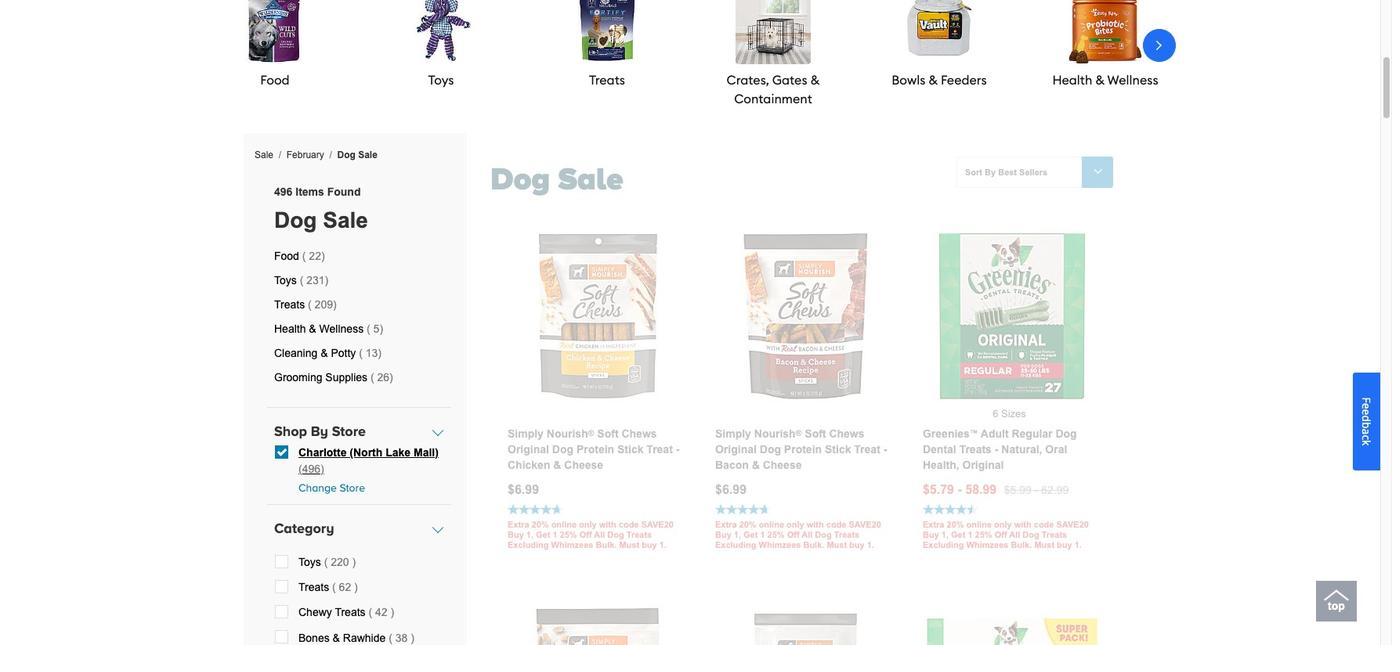 Task type: describe. For each thing, give the bounding box(es) containing it.
only for chicken
[[579, 520, 597, 530]]

25% for health,
[[975, 530, 992, 540]]

rawhide
[[343, 632, 386, 644]]

& inside soft chews original dog protein stick treat - chicken & cheese
[[553, 459, 561, 472]]

cheese for chicken
[[564, 459, 603, 472]]

- inside '$5.79 - 58.99 $5.99 - 62.99'
[[1035, 484, 1038, 497]]

change store link
[[275, 482, 365, 496]]

lake
[[386, 447, 411, 459]]

5
[[373, 323, 379, 336]]

6
[[993, 408, 998, 420]]

22
[[309, 250, 321, 263]]

f e e d b a c k button
[[1353, 373, 1380, 471]]

chewy treats 42
[[298, 607, 391, 619]]

save20 for soft chews original dog protein stick treat - chicken & cheese
[[641, 520, 674, 530]]

treats 209
[[274, 299, 333, 311]]

1. for adult regular dog dental treats - natural, oral health, original
[[1075, 541, 1082, 550]]

toys link
[[371, 0, 512, 89]]

209
[[315, 299, 333, 311]]

by
[[985, 168, 996, 177]]

6 sizes
[[993, 408, 1026, 420]]

1, for bacon
[[734, 530, 741, 540]]

change
[[298, 482, 337, 496]]

bones & rawhide 38
[[298, 632, 411, 644]]

sale link
[[255, 150, 273, 161]]

496 inside charlotte (north lake mall) 496 change store
[[302, 463, 320, 475]]

with for health,
[[1014, 520, 1032, 530]]

crates, gates & containment link
[[703, 0, 844, 108]]

dog inside adult regular dog dental treats - natural, oral health, original
[[1056, 428, 1077, 440]]

1. for soft chews original dog protein stick treat - bacon & cheese
[[867, 541, 874, 550]]

shop
[[274, 424, 307, 442]]

0 vertical spatial dog sale
[[490, 161, 623, 202]]

extra 20% online only with code save20 buy  1, get 1 25% off all dog treats excluding whimzees bulk. must buy 1. for bacon
[[715, 520, 881, 550]]

dog sale link
[[337, 150, 377, 161]]

all for health,
[[1009, 530, 1020, 540]]

toys 220
[[298, 556, 352, 569]]

chews for soft chews original dog protein stick treat - bacon & cheese
[[829, 428, 865, 440]]

1. for soft chews original dog protein stick treat - chicken & cheese
[[659, 541, 667, 550]]

category
[[274, 521, 334, 539]]

treats inside adult regular dog dental treats - natural, oral health, original
[[959, 443, 992, 456]]

bulk. for chicken
[[596, 541, 617, 550]]

nourish for chicken
[[547, 428, 588, 440]]

shop by store
[[274, 424, 366, 442]]

whimzees for chicken
[[551, 541, 593, 550]]

dog inside soft chews original dog protein stick treat - chicken & cheese
[[552, 443, 573, 456]]

extra for adult regular dog dental treats - natural, oral health, original
[[923, 520, 944, 530]]

bones
[[298, 632, 330, 644]]

must for soft chews original dog protein stick treat - chicken & cheese
[[619, 541, 639, 550]]

back to top image
[[1324, 584, 1349, 609]]

food image
[[237, 0, 313, 64]]

health,
[[923, 459, 959, 472]]

feeders
[[941, 72, 987, 88]]

buy for soft chews original dog protein stick treat - bacon & cheese
[[849, 541, 865, 550]]

online for chicken
[[551, 520, 577, 530]]

bulk. for bacon
[[803, 541, 824, 550]]

whimzees for bacon
[[759, 541, 801, 550]]

& inside the crates, gates & containment
[[810, 72, 820, 88]]

save20 for soft chews original dog protein stick treat - bacon & cheese
[[849, 520, 881, 530]]

oral
[[1045, 443, 1067, 456]]

health & wellness link
[[1035, 0, 1176, 89]]

1, for chicken
[[526, 530, 534, 540]]

with for bacon
[[807, 520, 824, 530]]

soft for chicken
[[597, 428, 619, 440]]

greenies
[[923, 428, 970, 440]]

simply nourish® original all life stage dog meal topper - 9 oz., image
[[715, 603, 894, 646]]

1 for chicken
[[553, 530, 557, 540]]

food for food
[[260, 72, 290, 88]]

13
[[366, 347, 378, 360]]

62.99
[[1041, 484, 1069, 497]]

soft for bacon
[[805, 428, 826, 440]]

only for health,
[[994, 520, 1012, 530]]

buy for adult regular dog dental treats - natural, oral health, original
[[923, 530, 939, 540]]

items
[[296, 186, 324, 199]]

f
[[1359, 397, 1374, 403]]

(north
[[350, 447, 383, 459]]

toys for toys
[[428, 72, 454, 88]]

potty
[[331, 347, 356, 360]]

chews for soft chews original dog protein stick treat - chicken & cheese
[[622, 428, 657, 440]]

crates, gates & containment image
[[736, 0, 811, 64]]

cleaning & potty 13
[[274, 347, 378, 360]]

simply nourish ® for chicken
[[508, 428, 594, 440]]

greenies ™
[[923, 428, 978, 440]]

must for adult regular dog dental treats - natural, oral health, original
[[1034, 541, 1054, 550]]

february
[[287, 150, 324, 161]]

treat for soft chews original dog protein stick treat - chicken & cheese
[[647, 443, 673, 456]]

® for chicken
[[588, 428, 594, 438]]

$5.99
[[1004, 484, 1032, 497]]

toys for toys 220
[[298, 556, 321, 569]]

extra for soft chews original dog protein stick treat - chicken & cheese
[[508, 520, 529, 530]]

adult regular dog dental treats - natural, oral health, original
[[923, 428, 1077, 472]]

crates,
[[727, 72, 769, 88]]

cleaning
[[274, 347, 317, 360]]

bowls & feeders link
[[869, 0, 1010, 89]]

220
[[331, 556, 349, 569]]

all for bacon
[[802, 530, 813, 540]]

f e e d b a c k
[[1359, 397, 1374, 446]]

b
[[1359, 422, 1374, 429]]

sellers
[[1019, 168, 1048, 177]]

bacon
[[715, 459, 749, 472]]

by
[[311, 424, 328, 442]]

store inside charlotte (north lake mall) 496 change store
[[340, 482, 365, 496]]

dental
[[923, 443, 956, 456]]

top
[[1328, 600, 1345, 613]]

excluding for chicken
[[508, 541, 549, 550]]

wellness for health & wellness 5
[[319, 323, 364, 336]]

excluding for health,
[[923, 541, 964, 550]]

buy for adult regular dog dental treats - natural, oral health, original
[[1057, 541, 1072, 550]]

buy for soft chews original dog protein stick treat - bacon & cheese
[[715, 530, 732, 540]]

charlotte (north lake mall) 496 change store
[[298, 447, 439, 496]]

excluding for bacon
[[715, 541, 756, 550]]

38
[[395, 632, 408, 644]]

62
[[339, 581, 351, 594]]

natural,
[[1001, 443, 1042, 456]]

1 / from the left
[[279, 150, 281, 161]]

code for soft chews original dog protein stick treat - chicken & cheese
[[619, 520, 639, 530]]

health & wellness image
[[1068, 0, 1143, 64]]

nourish for bacon
[[754, 428, 796, 440]]

food link
[[204, 0, 345, 89]]

grooming supplies 26
[[274, 372, 389, 384]]

protein for bacon
[[784, 443, 822, 456]]

& right "bowls"
[[929, 72, 938, 88]]

extra 20% online only with code save20 buy  1, get 1 25% off all dog treats excluding whimzees bulk. must buy 1. for health,
[[923, 520, 1089, 550]]

stick for soft chews original dog protein stick treat - bacon & cheese
[[825, 443, 851, 456]]

c
[[1359, 435, 1374, 440]]

online for health,
[[966, 520, 992, 530]]

- inside adult regular dog dental treats - natural, oral health, original
[[995, 443, 998, 456]]

- inside soft chews original dog protein stick treat - bacon & cheese
[[883, 443, 887, 456]]

adult
[[981, 428, 1009, 440]]

health & wellness
[[1052, 72, 1158, 88]]

charlotte
[[298, 447, 347, 459]]

supplies
[[325, 372, 367, 384]]

protein for chicken
[[576, 443, 614, 456]]

231
[[306, 275, 325, 287]]

gates
[[772, 72, 807, 88]]

simply nourish® original soft chews dog treat - peanut butter image
[[508, 603, 686, 646]]



Task type: locate. For each thing, give the bounding box(es) containing it.
toys down food 22
[[274, 275, 297, 287]]

25%
[[560, 530, 577, 540], [767, 530, 785, 540], [975, 530, 992, 540]]

0 horizontal spatial $6.99
[[508, 483, 539, 497]]

1 horizontal spatial simply nourish ®
[[715, 428, 802, 440]]

20% for bacon
[[739, 520, 756, 530]]

simply nourish ®
[[508, 428, 594, 440], [715, 428, 802, 440]]

2 horizontal spatial 25%
[[975, 530, 992, 540]]

496 down charlotte
[[302, 463, 320, 475]]

chews
[[622, 428, 657, 440], [829, 428, 865, 440]]

buy
[[508, 530, 524, 540], [715, 530, 732, 540], [923, 530, 939, 540]]

off
[[579, 530, 592, 540], [787, 530, 800, 540], [995, 530, 1007, 540]]

1 with from the left
[[599, 520, 616, 530]]

simply up chicken
[[508, 428, 544, 440]]

3 25% from the left
[[975, 530, 992, 540]]

must
[[619, 541, 639, 550], [827, 541, 847, 550], [1034, 541, 1054, 550]]

dog
[[337, 150, 356, 161], [490, 161, 550, 202], [274, 209, 317, 233], [1056, 428, 1077, 440], [552, 443, 573, 456], [760, 443, 781, 456], [607, 530, 624, 540], [815, 530, 832, 540], [1023, 530, 1039, 540]]

with for chicken
[[599, 520, 616, 530]]

buy down 'bacon'
[[715, 530, 732, 540]]

0 vertical spatial health
[[1052, 72, 1092, 88]]

sizes
[[1001, 408, 1026, 420]]

regular
[[1012, 428, 1053, 440]]

only down soft chews original dog protein stick treat - bacon & cheese
[[787, 520, 804, 530]]

all for chicken
[[594, 530, 605, 540]]

3 whimzees from the left
[[966, 541, 1009, 550]]

1 horizontal spatial must
[[827, 541, 847, 550]]

soft chews original dog protein stick treat - chicken & cheese
[[508, 428, 679, 472]]

1 must from the left
[[619, 541, 639, 550]]

2 stick from the left
[[825, 443, 851, 456]]

sort by best sellers
[[965, 168, 1048, 177]]

toys
[[428, 72, 454, 88], [274, 275, 297, 287], [298, 556, 321, 569]]

code for soft chews original dog protein stick treat - bacon & cheese
[[826, 520, 846, 530]]

1 horizontal spatial buy
[[849, 541, 865, 550]]

e
[[1359, 403, 1374, 409], [1359, 409, 1374, 415]]

toys for toys 231
[[274, 275, 297, 287]]

2 horizontal spatial original
[[962, 459, 1004, 472]]

only down soft chews original dog protein stick treat - chicken & cheese
[[579, 520, 597, 530]]

get down chicken
[[536, 530, 550, 540]]

1 25% from the left
[[560, 530, 577, 540]]

& right 'bacon'
[[752, 459, 760, 472]]

0 horizontal spatial bulk.
[[596, 541, 617, 550]]

1 treat from the left
[[647, 443, 673, 456]]

-
[[676, 443, 679, 456], [883, 443, 887, 456], [995, 443, 998, 456], [958, 483, 962, 497], [1035, 484, 1038, 497]]

1 horizontal spatial extra
[[715, 520, 737, 530]]

2 code from the left
[[826, 520, 846, 530]]

2 chews from the left
[[829, 428, 865, 440]]

2 horizontal spatial code
[[1034, 520, 1054, 530]]

1 20% from the left
[[532, 520, 549, 530]]

health & wellness 5
[[274, 323, 379, 336]]

0 horizontal spatial off
[[579, 530, 592, 540]]

1 vertical spatial store
[[340, 482, 365, 496]]

0 vertical spatial wellness
[[1107, 72, 1158, 88]]

food down food image
[[260, 72, 290, 88]]

3 off from the left
[[995, 530, 1007, 540]]

1 online from the left
[[551, 520, 577, 530]]

2 horizontal spatial save20
[[1056, 520, 1089, 530]]

get for chicken
[[536, 530, 550, 540]]

only for bacon
[[787, 520, 804, 530]]

original inside soft chews original dog protein stick treat - chicken & cheese
[[508, 443, 549, 456]]

0 horizontal spatial must
[[619, 541, 639, 550]]

$6.99 down chicken
[[508, 483, 539, 497]]

soft inside soft chews original dog protein stick treat - bacon & cheese
[[805, 428, 826, 440]]

1 horizontal spatial health
[[1052, 72, 1092, 88]]

1,
[[526, 530, 534, 540], [734, 530, 741, 540], [941, 530, 949, 540]]

found
[[327, 186, 361, 199]]

whimzees for health,
[[966, 541, 1009, 550]]

store
[[332, 424, 366, 442], [340, 482, 365, 496]]

25% for bacon
[[767, 530, 785, 540]]

bowls & feeders
[[892, 72, 987, 88]]

2 protein from the left
[[784, 443, 822, 456]]

1 horizontal spatial excluding
[[715, 541, 756, 550]]

3 extra 20% online only with code save20 buy  1, get 1 25% off all dog treats excluding whimzees bulk. must buy 1. from the left
[[923, 520, 1089, 550]]

2 get from the left
[[743, 530, 758, 540]]

1 horizontal spatial wellness
[[1107, 72, 1158, 88]]

simply nourish ® up 'bacon'
[[715, 428, 802, 440]]

20% down "$5.79"
[[947, 520, 964, 530]]

treat for soft chews original dog protein stick treat - bacon & cheese
[[854, 443, 880, 456]]

wellness for health & wellness
[[1107, 72, 1158, 88]]

1 vertical spatial toys
[[274, 275, 297, 287]]

original
[[508, 443, 549, 456], [715, 443, 757, 456], [962, 459, 1004, 472]]

with down soft chews original dog protein stick treat - bacon & cheese
[[807, 520, 824, 530]]

1 soft from the left
[[597, 428, 619, 440]]

treats image
[[570, 0, 645, 64]]

1 horizontal spatial online
[[759, 520, 784, 530]]

original up chicken
[[508, 443, 549, 456]]

1 extra from the left
[[508, 520, 529, 530]]

grooming
[[274, 372, 322, 384]]

whimzees
[[551, 541, 593, 550], [759, 541, 801, 550], [966, 541, 1009, 550]]

1 horizontal spatial simply
[[715, 428, 751, 440]]

2 buy from the left
[[715, 530, 732, 540]]

extra down chicken
[[508, 520, 529, 530]]

soft inside soft chews original dog protein stick treat - chicken & cheese
[[597, 428, 619, 440]]

simply for soft chews original dog protein stick treat - bacon & cheese
[[715, 428, 751, 440]]

0 horizontal spatial treat
[[647, 443, 673, 456]]

food 22
[[274, 250, 321, 263]]

best
[[998, 168, 1017, 177]]

0 vertical spatial store
[[332, 424, 366, 442]]

toys image
[[403, 0, 479, 64]]

2 horizontal spatial must
[[1034, 541, 1054, 550]]

2 / from the left
[[329, 150, 332, 161]]

$6.99 for bacon
[[715, 483, 747, 497]]

2 only from the left
[[787, 520, 804, 530]]

health for health & wellness
[[1052, 72, 1092, 88]]

1 horizontal spatial 25%
[[767, 530, 785, 540]]

mall)
[[414, 447, 439, 459]]

0 horizontal spatial code
[[619, 520, 639, 530]]

1 1 from the left
[[553, 530, 557, 540]]

bowls & feeders image
[[902, 0, 977, 64]]

2 horizontal spatial all
[[1009, 530, 1020, 540]]

0 horizontal spatial 25%
[[560, 530, 577, 540]]

cheese right chicken
[[564, 459, 603, 472]]

1 vertical spatial wellness
[[319, 323, 364, 336]]

buy down "$5.79"
[[923, 530, 939, 540]]

treat inside soft chews original dog protein stick treat - chicken & cheese
[[647, 443, 673, 456]]

cheese for bacon
[[763, 459, 802, 472]]

3 buy from the left
[[1057, 541, 1072, 550]]

3 bulk. from the left
[[1011, 541, 1032, 550]]

toys 231
[[274, 275, 325, 287]]

&
[[810, 72, 820, 88], [929, 72, 938, 88], [1095, 72, 1105, 88], [309, 323, 316, 336], [321, 347, 328, 360], [553, 459, 561, 472], [752, 459, 760, 472], [333, 632, 340, 644]]

must for soft chews original dog protein stick treat - bacon & cheese
[[827, 541, 847, 550]]

& right bones
[[333, 632, 340, 644]]

3 1 from the left
[[968, 530, 973, 540]]

$6.99 down 'bacon'
[[715, 483, 747, 497]]

3 20% from the left
[[947, 520, 964, 530]]

0 horizontal spatial buy
[[642, 541, 657, 550]]

1 horizontal spatial all
[[802, 530, 813, 540]]

buy down chicken
[[508, 530, 524, 540]]

1 simply nourish ® from the left
[[508, 428, 594, 440]]

0 horizontal spatial whimzees
[[551, 541, 593, 550]]

& down "health & wellness" image
[[1095, 72, 1105, 88]]

2 horizontal spatial off
[[995, 530, 1007, 540]]

2 save20 from the left
[[849, 520, 881, 530]]

1.
[[659, 541, 667, 550], [867, 541, 874, 550], [1075, 541, 1082, 550]]

only
[[579, 520, 597, 530], [787, 520, 804, 530], [994, 520, 1012, 530]]

with down $5.99
[[1014, 520, 1032, 530]]

1 vertical spatial 496
[[302, 463, 320, 475]]

3 code from the left
[[1034, 520, 1054, 530]]

1 protein from the left
[[576, 443, 614, 456]]

store up (north
[[332, 424, 366, 442]]

2 horizontal spatial bulk.
[[1011, 541, 1032, 550]]

buy for soft chews original dog protein stick treat - chicken & cheese
[[642, 541, 657, 550]]

dog inside soft chews original dog protein stick treat - bacon & cheese
[[760, 443, 781, 456]]

1 cheese from the left
[[564, 459, 603, 472]]

3 extra from the left
[[923, 520, 944, 530]]

2 horizontal spatial 1,
[[941, 530, 949, 540]]

1 simply from the left
[[508, 428, 544, 440]]

1 horizontal spatial toys
[[298, 556, 321, 569]]

1 excluding from the left
[[508, 541, 549, 550]]

0 horizontal spatial extra 20% online only with code save20 buy  1, get 1 25% off all dog treats excluding whimzees bulk. must buy 1.
[[508, 520, 674, 550]]

$5.79 - 58.99 $5.99 - 62.99
[[923, 483, 1069, 497]]

treats 62
[[298, 581, 354, 594]]

2 horizontal spatial excluding
[[923, 541, 964, 550]]

2 off from the left
[[787, 530, 800, 540]]

26
[[377, 372, 389, 384]]

1 horizontal spatial 20%
[[739, 520, 756, 530]]

bulk. for health,
[[1011, 541, 1032, 550]]

online for bacon
[[759, 520, 784, 530]]

2 horizontal spatial with
[[1014, 520, 1032, 530]]

2 e from the top
[[1359, 409, 1374, 415]]

bowls
[[892, 72, 926, 88]]

buy for soft chews original dog protein stick treat - chicken & cheese
[[508, 530, 524, 540]]

0 horizontal spatial all
[[594, 530, 605, 540]]

1 stick from the left
[[617, 443, 644, 456]]

/ right sale link
[[279, 150, 281, 161]]

496 items found
[[274, 186, 361, 199]]

sort
[[965, 168, 982, 177]]

1 1, from the left
[[526, 530, 534, 540]]

1 horizontal spatial $6.99
[[715, 483, 747, 497]]

2 horizontal spatial 1.
[[1075, 541, 1082, 550]]

1 whimzees from the left
[[551, 541, 593, 550]]

2 horizontal spatial get
[[951, 530, 965, 540]]

excluding
[[508, 541, 549, 550], [715, 541, 756, 550], [923, 541, 964, 550]]

0 horizontal spatial chews
[[622, 428, 657, 440]]

2 25% from the left
[[767, 530, 785, 540]]

soft chews original dog protein stick treat - bacon & cheese
[[715, 428, 887, 472]]

1 horizontal spatial bulk.
[[803, 541, 824, 550]]

2 horizontal spatial 1
[[968, 530, 973, 540]]

2 treat from the left
[[854, 443, 880, 456]]

2 whimzees from the left
[[759, 541, 801, 550]]

20% down 'bacon'
[[739, 520, 756, 530]]

1 off from the left
[[579, 530, 592, 540]]

1 buy from the left
[[642, 541, 657, 550]]

1 horizontal spatial treat
[[854, 443, 880, 456]]

original inside soft chews original dog protein stick treat - bacon & cheese
[[715, 443, 757, 456]]

0 horizontal spatial ®
[[588, 428, 594, 438]]

1 extra 20% online only with code save20 buy  1, get 1 25% off all dog treats excluding whimzees bulk. must buy 1. from the left
[[508, 520, 674, 550]]

0 horizontal spatial 1
[[553, 530, 557, 540]]

& inside soft chews original dog protein stick treat - bacon & cheese
[[752, 459, 760, 472]]

health for health & wellness 5
[[274, 323, 306, 336]]

1 horizontal spatial protein
[[784, 443, 822, 456]]

treat inside soft chews original dog protein stick treat - bacon & cheese
[[854, 443, 880, 456]]

2 must from the left
[[827, 541, 847, 550]]

0 horizontal spatial simply nourish ®
[[508, 428, 594, 440]]

0 horizontal spatial 1.
[[659, 541, 667, 550]]

0 vertical spatial food
[[260, 72, 290, 88]]

extra for soft chews original dog protein stick treat - bacon & cheese
[[715, 520, 737, 530]]

stick for soft chews original dog protein stick treat - chicken & cheese
[[617, 443, 644, 456]]

1
[[553, 530, 557, 540], [760, 530, 765, 540], [968, 530, 973, 540]]

extra 20% online only with code save20 buy  1, get 1 25% off all dog treats excluding whimzees bulk. must buy 1. for chicken
[[508, 520, 674, 550]]

2 online from the left
[[759, 520, 784, 530]]

cheese
[[564, 459, 603, 472], [763, 459, 802, 472]]

/ right february link
[[329, 150, 332, 161]]

wellness down the chevron right image
[[1107, 72, 1158, 88]]

health up the cleaning
[[274, 323, 306, 336]]

simply nourish ® for bacon
[[715, 428, 802, 440]]

2 horizontal spatial only
[[994, 520, 1012, 530]]

™
[[970, 428, 978, 438]]

cheese right 'bacon'
[[763, 459, 802, 472]]

0 horizontal spatial excluding
[[508, 541, 549, 550]]

wellness up potty
[[319, 323, 364, 336]]

original for bacon
[[715, 443, 757, 456]]

health
[[1052, 72, 1092, 88], [274, 323, 306, 336]]

1 horizontal spatial get
[[743, 530, 758, 540]]

greenies&trade; adult large dog dental treats - natural, oral health, original image
[[923, 603, 1101, 646]]

1 horizontal spatial off
[[787, 530, 800, 540]]

get for bacon
[[743, 530, 758, 540]]

original inside adult regular dog dental treats - natural, oral health, original
[[962, 459, 1004, 472]]

20% for health,
[[947, 520, 964, 530]]

e down f
[[1359, 409, 1374, 415]]

1 only from the left
[[579, 520, 597, 530]]

$6.99 for chicken
[[508, 483, 539, 497]]

original for chicken
[[508, 443, 549, 456]]

& right chicken
[[553, 459, 561, 472]]

0 horizontal spatial only
[[579, 520, 597, 530]]

cheese inside soft chews original dog protein stick treat - chicken & cheese
[[564, 459, 603, 472]]

3 with from the left
[[1014, 520, 1032, 530]]

original up 'bacon'
[[715, 443, 757, 456]]

20% down chicken
[[532, 520, 549, 530]]

2 1, from the left
[[734, 530, 741, 540]]

original up 58.99
[[962, 459, 1004, 472]]

0 horizontal spatial /
[[279, 150, 281, 161]]

treats link
[[537, 0, 678, 89]]

0 horizontal spatial protein
[[576, 443, 614, 456]]

3 only from the left
[[994, 520, 1012, 530]]

1 horizontal spatial cheese
[[763, 459, 802, 472]]

1 horizontal spatial extra 20% online only with code save20 buy  1, get 1 25% off all dog treats excluding whimzees bulk. must buy 1.
[[715, 520, 881, 550]]

3 must from the left
[[1034, 541, 1054, 550]]

1 horizontal spatial soft
[[805, 428, 826, 440]]

42
[[375, 607, 387, 619]]

dog sale
[[490, 161, 623, 202], [274, 209, 368, 233]]

1 horizontal spatial dog sale
[[490, 161, 623, 202]]

1 ® from the left
[[588, 428, 594, 438]]

extra 20% online only with code save20 buy  1, get 1 25% off all dog treats excluding whimzees bulk. must buy 1.
[[508, 520, 674, 550], [715, 520, 881, 550], [923, 520, 1089, 550]]

simply up 'bacon'
[[715, 428, 751, 440]]

stick inside soft chews original dog protein stick treat - bacon & cheese
[[825, 443, 851, 456]]

1 1. from the left
[[659, 541, 667, 550]]

chicken
[[508, 459, 550, 472]]

1 horizontal spatial original
[[715, 443, 757, 456]]

® for bacon
[[796, 428, 802, 438]]

k
[[1359, 440, 1374, 446]]

simply nourish ® up chicken
[[508, 428, 594, 440]]

1 bulk. from the left
[[596, 541, 617, 550]]

& right gates
[[810, 72, 820, 88]]

e up d
[[1359, 403, 1374, 409]]

toys inside "link"
[[428, 72, 454, 88]]

2 cheese from the left
[[763, 459, 802, 472]]

1 buy from the left
[[508, 530, 524, 540]]

a
[[1359, 429, 1374, 435]]

crates, gates & containment
[[727, 72, 820, 107]]

toys up treats 62
[[298, 556, 321, 569]]

25% for chicken
[[560, 530, 577, 540]]

2 1. from the left
[[867, 541, 874, 550]]

chews inside soft chews original dog protein stick treat - chicken & cheese
[[622, 428, 657, 440]]

store right change
[[340, 482, 365, 496]]

get
[[536, 530, 550, 540], [743, 530, 758, 540], [951, 530, 965, 540]]

0 horizontal spatial with
[[599, 520, 616, 530]]

1, down 'bacon'
[[734, 530, 741, 540]]

& down treats 209
[[309, 323, 316, 336]]

2 all from the left
[[802, 530, 813, 540]]

february link
[[287, 150, 324, 161]]

0 horizontal spatial buy
[[508, 530, 524, 540]]

2 with from the left
[[807, 520, 824, 530]]

2 horizontal spatial extra
[[923, 520, 944, 530]]

/
[[279, 150, 281, 161], [329, 150, 332, 161]]

0 horizontal spatial get
[[536, 530, 550, 540]]

2 $6.99 from the left
[[715, 483, 747, 497]]

20%
[[532, 520, 549, 530], [739, 520, 756, 530], [947, 520, 964, 530]]

with down soft chews original dog protein stick treat - chicken & cheese
[[599, 520, 616, 530]]

0 horizontal spatial 20%
[[532, 520, 549, 530]]

chews inside soft chews original dog protein stick treat - bacon & cheese
[[829, 428, 865, 440]]

simply for soft chews original dog protein stick treat - chicken & cheese
[[508, 428, 544, 440]]

1, for health,
[[941, 530, 949, 540]]

extra down "$5.79"
[[923, 520, 944, 530]]

off for chicken
[[579, 530, 592, 540]]

2 extra 20% online only with code save20 buy  1, get 1 25% off all dog treats excluding whimzees bulk. must buy 1. from the left
[[715, 520, 881, 550]]

1 for bacon
[[760, 530, 765, 540]]

2 bulk. from the left
[[803, 541, 824, 550]]

3 all from the left
[[1009, 530, 1020, 540]]

code for adult regular dog dental treats - natural, oral health, original
[[1034, 520, 1054, 530]]

get down "$5.79"
[[951, 530, 965, 540]]

get for health,
[[951, 530, 965, 540]]

& left potty
[[321, 347, 328, 360]]

0 horizontal spatial simply
[[508, 428, 544, 440]]

nourish
[[547, 428, 588, 440], [754, 428, 796, 440]]

off for bacon
[[787, 530, 800, 540]]

1 horizontal spatial /
[[329, 150, 332, 161]]

3 excluding from the left
[[923, 541, 964, 550]]

$5.79
[[923, 483, 954, 497]]

health down "health & wellness" image
[[1052, 72, 1092, 88]]

1 horizontal spatial nourish
[[754, 428, 796, 440]]

chevron right image
[[1152, 38, 1167, 53]]

2 horizontal spatial 20%
[[947, 520, 964, 530]]

1 horizontal spatial whimzees
[[759, 541, 801, 550]]

0 horizontal spatial wellness
[[319, 323, 364, 336]]

d
[[1359, 415, 1374, 422]]

3 online from the left
[[966, 520, 992, 530]]

2 excluding from the left
[[715, 541, 756, 550]]

1 $6.99 from the left
[[508, 483, 539, 497]]

chewy
[[298, 607, 332, 619]]

get down 'bacon'
[[743, 530, 758, 540]]

1 vertical spatial dog sale
[[274, 209, 368, 233]]

2 horizontal spatial toys
[[428, 72, 454, 88]]

2 horizontal spatial online
[[966, 520, 992, 530]]

wellness
[[1107, 72, 1158, 88], [319, 323, 364, 336]]

2 1 from the left
[[760, 530, 765, 540]]

0 horizontal spatial original
[[508, 443, 549, 456]]

3 1. from the left
[[1075, 541, 1082, 550]]

496
[[274, 186, 292, 199], [302, 463, 320, 475]]

simply
[[508, 428, 544, 440], [715, 428, 751, 440]]

3 1, from the left
[[941, 530, 949, 540]]

2 extra from the left
[[715, 520, 737, 530]]

0 horizontal spatial dog sale
[[274, 209, 368, 233]]

1 vertical spatial health
[[274, 323, 306, 336]]

496 left items
[[274, 186, 292, 199]]

3 buy from the left
[[923, 530, 939, 540]]

1 nourish from the left
[[547, 428, 588, 440]]

2 buy from the left
[[849, 541, 865, 550]]

toys down toys image
[[428, 72, 454, 88]]

0 vertical spatial toys
[[428, 72, 454, 88]]

cheese inside soft chews original dog protein stick treat - bacon & cheese
[[763, 459, 802, 472]]

stick inside soft chews original dog protein stick treat - chicken & cheese
[[617, 443, 644, 456]]

protein inside soft chews original dog protein stick treat - chicken & cheese
[[576, 443, 614, 456]]

1 get from the left
[[536, 530, 550, 540]]

1 chews from the left
[[622, 428, 657, 440]]

food up "toys 231"
[[274, 250, 299, 263]]

2 nourish from the left
[[754, 428, 796, 440]]

2 horizontal spatial buy
[[1057, 541, 1072, 550]]

0 horizontal spatial stick
[[617, 443, 644, 456]]

off for health,
[[995, 530, 1007, 540]]

food for food 22
[[274, 250, 299, 263]]

only down '$5.79 - 58.99 $5.99 - 62.99' in the right bottom of the page
[[994, 520, 1012, 530]]

58.99
[[965, 483, 997, 497]]

2 simply from the left
[[715, 428, 751, 440]]

2 simply nourish ® from the left
[[715, 428, 802, 440]]

1 horizontal spatial save20
[[849, 520, 881, 530]]

2 20% from the left
[[739, 520, 756, 530]]

0 horizontal spatial toys
[[274, 275, 297, 287]]

3 get from the left
[[951, 530, 965, 540]]

1 horizontal spatial 496
[[302, 463, 320, 475]]

1 vertical spatial food
[[274, 250, 299, 263]]

1, down "$5.79"
[[941, 530, 949, 540]]

1 save20 from the left
[[641, 520, 674, 530]]

3 save20 from the left
[[1056, 520, 1089, 530]]

extra
[[508, 520, 529, 530], [715, 520, 737, 530], [923, 520, 944, 530]]

2 soft from the left
[[805, 428, 826, 440]]

0 horizontal spatial save20
[[641, 520, 674, 530]]

- inside soft chews original dog protein stick treat - chicken & cheese
[[676, 443, 679, 456]]

2 ® from the left
[[796, 428, 802, 438]]

extra down 'bacon'
[[715, 520, 737, 530]]

containment
[[734, 91, 812, 107]]

protein inside soft chews original dog protein stick treat - bacon & cheese
[[784, 443, 822, 456]]

save20 for adult regular dog dental treats - natural, oral health, original
[[1056, 520, 1089, 530]]

with
[[599, 520, 616, 530], [807, 520, 824, 530], [1014, 520, 1032, 530]]

1 horizontal spatial only
[[787, 520, 804, 530]]

1 horizontal spatial code
[[826, 520, 846, 530]]

1 code from the left
[[619, 520, 639, 530]]

sale / february / dog sale
[[255, 150, 377, 161]]

1 e from the top
[[1359, 403, 1374, 409]]

1 horizontal spatial stick
[[825, 443, 851, 456]]

0 horizontal spatial online
[[551, 520, 577, 530]]

code
[[619, 520, 639, 530], [826, 520, 846, 530], [1034, 520, 1054, 530]]

1 all from the left
[[594, 530, 605, 540]]

1, down chicken
[[526, 530, 534, 540]]

1 horizontal spatial ®
[[796, 428, 802, 438]]

20% for chicken
[[532, 520, 549, 530]]

1 horizontal spatial 1
[[760, 530, 765, 540]]

0 vertical spatial 496
[[274, 186, 292, 199]]

1 for health,
[[968, 530, 973, 540]]



Task type: vqa. For each thing, say whether or not it's contained in the screenshot.


